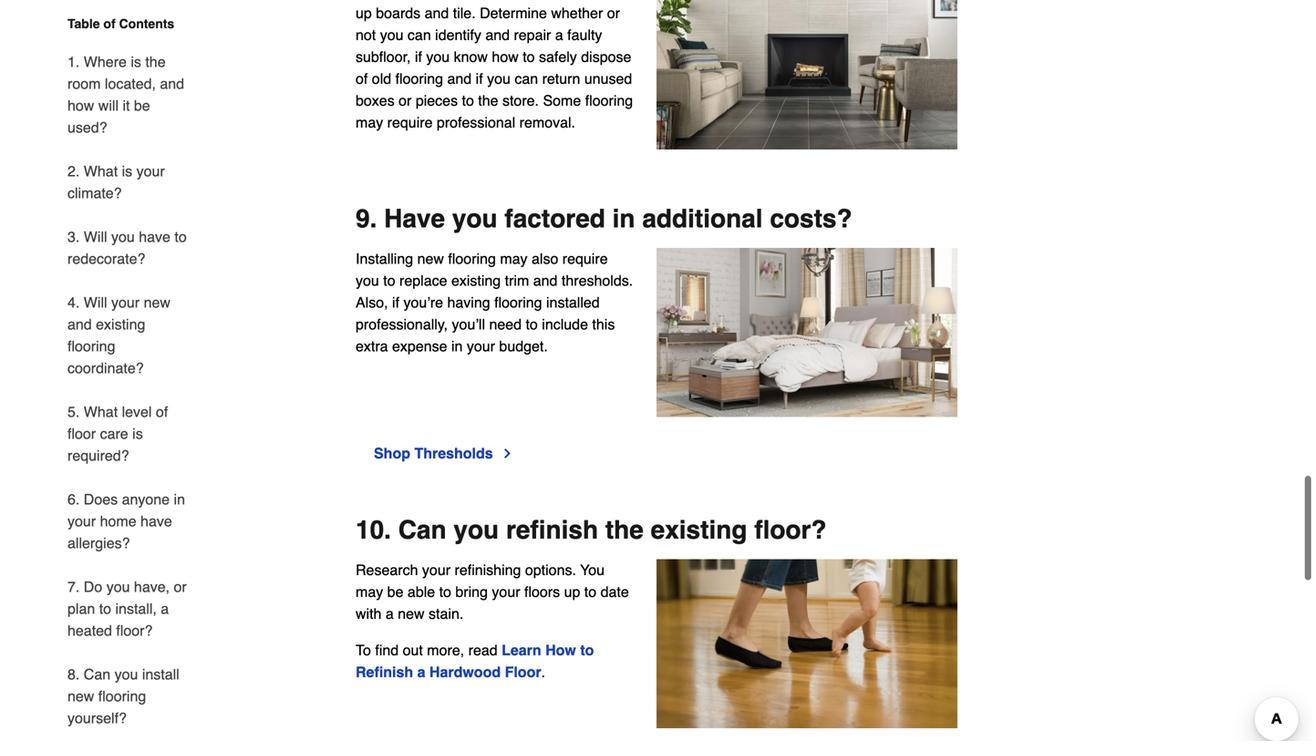 Task type: describe. For each thing, give the bounding box(es) containing it.
plan
[[67, 601, 95, 618]]

having
[[447, 294, 490, 311]]

you for 8. can you install new flooring yourself?
[[115, 666, 138, 683]]

1.
[[67, 53, 80, 70]]

costs?
[[770, 204, 852, 233]]

1. where is the room located, and how will it be used?
[[67, 53, 184, 136]]

if
[[392, 294, 400, 311]]

or
[[174, 579, 187, 596]]

in inside 6. does anyone in your home have allergies?
[[174, 491, 185, 508]]

table of contents
[[67, 16, 174, 31]]

may inside research your refinishing options. you may be able to bring your floors up to date with a new stain.
[[356, 584, 383, 601]]

in inside the installing new flooring may also require you to replace existing trim and thresholds. also, if you're having flooring installed professionally, you'll need to include this extra expense in your budget.
[[451, 338, 463, 355]]

refinish
[[356, 664, 413, 681]]

10. can you refinish the existing floor?
[[356, 516, 827, 545]]

your inside the installing new flooring may also require you to replace existing trim and thresholds. also, if you're having flooring installed professionally, you'll need to include this extra expense in your budget.
[[467, 338, 495, 355]]

3. will you have to redecorate? link
[[67, 215, 190, 281]]

have inside 3. will you have to redecorate?
[[139, 228, 171, 245]]

8.
[[67, 666, 80, 683]]

trim
[[505, 272, 529, 289]]

does
[[84, 491, 118, 508]]

floor? inside "7. do you have, or plan to install, a heated floor?"
[[116, 623, 153, 639]]

and inside 4. will your new and existing flooring coordinate?
[[67, 316, 92, 333]]

allergies?
[[67, 535, 130, 552]]

up
[[564, 584, 580, 601]]

0 vertical spatial of
[[103, 16, 116, 31]]

2. what is your climate? link
[[67, 150, 190, 215]]

able
[[408, 584, 435, 601]]

a inside learn how to refinish a hardwood floor
[[417, 664, 425, 681]]

flooring inside '8. can you install new flooring yourself?'
[[98, 688, 146, 705]]

this
[[592, 316, 615, 333]]

7.
[[67, 579, 80, 596]]

6. does anyone in your home have allergies? link
[[67, 478, 190, 566]]

8. can you install new flooring yourself?
[[67, 666, 179, 727]]

to
[[356, 642, 371, 659]]

what for floor
[[84, 404, 118, 420]]

date
[[601, 584, 629, 601]]

to inside "7. do you have, or plan to install, a heated floor?"
[[99, 601, 111, 618]]

your inside 4. will your new and existing flooring coordinate?
[[111, 294, 140, 311]]

existing for 4. will your new and existing flooring coordinate?
[[96, 316, 145, 333]]

factored
[[505, 204, 606, 233]]

8. can you install new flooring yourself? link
[[67, 653, 190, 741]]

redecorate?
[[67, 250, 145, 267]]

you'll
[[452, 316, 485, 333]]

of inside the '5. what level of floor care is required?'
[[156, 404, 168, 420]]

professionally,
[[356, 316, 448, 333]]

3. will you have to redecorate?
[[67, 228, 187, 267]]

more,
[[427, 642, 464, 659]]

learn
[[502, 642, 541, 659]]

existing for 10. can you refinish the existing floor?
[[651, 516, 747, 545]]

to up budget.
[[526, 316, 538, 333]]

floor
[[67, 426, 96, 442]]

budget.
[[499, 338, 548, 355]]

have,
[[134, 579, 170, 596]]

10.
[[356, 516, 391, 545]]

climate?
[[67, 185, 122, 202]]

0 vertical spatial floor?
[[755, 516, 827, 545]]

install,
[[115, 601, 157, 618]]

the inside 1. where is the room located, and how will it be used?
[[145, 53, 166, 70]]

stain.
[[429, 606, 464, 622]]

new inside '8. can you install new flooring yourself?'
[[67, 688, 94, 705]]

additional
[[642, 204, 763, 233]]

shop thresholds link
[[374, 443, 515, 465]]

3.
[[67, 228, 80, 245]]

replace
[[400, 272, 447, 289]]

learn how to refinish a hardwood floor
[[356, 642, 594, 681]]

a bedroom with light white and gray walls, linen furniture and light hardwood floors. image
[[657, 248, 958, 417]]

.
[[541, 664, 545, 681]]

to inside 3. will you have to redecorate?
[[175, 228, 187, 245]]

thresholds
[[415, 445, 493, 462]]

also,
[[356, 294, 388, 311]]

to right "up"
[[584, 584, 597, 601]]

new inside the installing new flooring may also require you to replace existing trim and thresholds. also, if you're having flooring installed professionally, you'll need to include this extra expense in your budget.
[[417, 250, 444, 267]]

you inside the installing new flooring may also require you to replace existing trim and thresholds. also, if you're having flooring installed professionally, you'll need to include this extra expense in your budget.
[[356, 272, 379, 289]]

is for what
[[122, 163, 132, 180]]

you
[[580, 562, 605, 579]]

home
[[100, 513, 136, 530]]

floors
[[524, 584, 560, 601]]

be inside 1. where is the room located, and how will it be used?
[[134, 97, 150, 114]]

refinishing
[[455, 562, 521, 579]]

heated
[[67, 623, 112, 639]]

you for 10. can you refinish the existing floor?
[[454, 516, 499, 545]]

installing
[[356, 250, 413, 267]]

research your refinishing options. you may be able to bring your floors up to date with a new stain.
[[356, 562, 629, 622]]

have
[[384, 204, 445, 233]]

located,
[[105, 75, 156, 92]]

room
[[67, 75, 101, 92]]

install
[[142, 666, 179, 683]]

4. will your new and existing flooring coordinate?
[[67, 294, 170, 377]]

have inside 6. does anyone in your home have allergies?
[[141, 513, 172, 530]]

extra
[[356, 338, 388, 355]]

5.
[[67, 404, 80, 420]]

will
[[98, 97, 119, 114]]



Task type: locate. For each thing, give the bounding box(es) containing it.
0 vertical spatial the
[[145, 53, 166, 70]]

to
[[175, 228, 187, 245], [383, 272, 395, 289], [526, 316, 538, 333], [439, 584, 451, 601], [584, 584, 597, 601], [99, 601, 111, 618], [580, 642, 594, 659]]

flooring up yourself?
[[98, 688, 146, 705]]

new inside 4. will your new and existing flooring coordinate?
[[144, 294, 170, 311]]

learn how to refinish a hardwood floor link
[[356, 642, 594, 681]]

to right how
[[580, 642, 594, 659]]

a inside "7. do you have, or plan to install, a heated floor?"
[[161, 601, 169, 618]]

and down 4.
[[67, 316, 92, 333]]

is inside 1. where is the room located, and how will it be used?
[[131, 53, 141, 70]]

floor?
[[755, 516, 827, 545], [116, 623, 153, 639]]

1 vertical spatial existing
[[96, 316, 145, 333]]

you up refinishing
[[454, 516, 499, 545]]

be
[[134, 97, 150, 114], [387, 584, 404, 601]]

0 vertical spatial and
[[160, 75, 184, 92]]

0 horizontal spatial of
[[103, 16, 116, 31]]

1 vertical spatial is
[[122, 163, 132, 180]]

2 will from the top
[[84, 294, 107, 311]]

research
[[356, 562, 418, 579]]

0 horizontal spatial the
[[145, 53, 166, 70]]

new up replace
[[417, 250, 444, 267]]

0 vertical spatial be
[[134, 97, 150, 114]]

level
[[122, 404, 152, 420]]

1 horizontal spatial may
[[500, 250, 528, 267]]

will inside 4. will your new and existing flooring coordinate?
[[84, 294, 107, 311]]

be right it
[[134, 97, 150, 114]]

0 vertical spatial what
[[84, 163, 118, 180]]

can right '10.' at the bottom left
[[398, 516, 447, 545]]

0 vertical spatial existing
[[451, 272, 501, 289]]

to down installing
[[383, 272, 395, 289]]

what up care on the left bottom
[[84, 404, 118, 420]]

your inside 2. what is your climate?
[[136, 163, 165, 180]]

flooring
[[448, 250, 496, 267], [494, 294, 542, 311], [67, 338, 115, 355], [98, 688, 146, 705]]

be inside research your refinishing options. you may be able to bring your floors up to date with a new stain.
[[387, 584, 404, 601]]

may up 'trim'
[[500, 250, 528, 267]]

shop thresholds
[[374, 445, 493, 462]]

out
[[403, 642, 423, 659]]

0 horizontal spatial be
[[134, 97, 150, 114]]

1 vertical spatial the
[[606, 516, 644, 545]]

care
[[100, 426, 128, 442]]

2 vertical spatial in
[[174, 491, 185, 508]]

may up with
[[356, 584, 383, 601]]

and inside 1. where is the room located, and how will it be used?
[[160, 75, 184, 92]]

have up redecorate?
[[139, 228, 171, 245]]

the
[[145, 53, 166, 70], [606, 516, 644, 545]]

4.
[[67, 294, 80, 311]]

options.
[[525, 562, 576, 579]]

chevron right image
[[500, 446, 515, 461]]

0 horizontal spatial can
[[84, 666, 110, 683]]

0 horizontal spatial floor?
[[116, 623, 153, 639]]

you're
[[404, 294, 443, 311]]

1 vertical spatial in
[[451, 338, 463, 355]]

you up redecorate?
[[111, 228, 135, 245]]

9. have you factored in additional costs?
[[356, 204, 852, 233]]

you for 3. will you have to redecorate?
[[111, 228, 135, 245]]

you inside '8. can you install new flooring yourself?'
[[115, 666, 138, 683]]

how
[[67, 97, 94, 114]]

a mother and baby walking on a hardwood floor. image
[[657, 560, 958, 729]]

also
[[532, 250, 559, 267]]

new inside research your refinishing options. you may be able to bring your floors up to date with a new stain.
[[398, 606, 425, 622]]

what inside 2. what is your climate?
[[84, 163, 118, 180]]

6.
[[67, 491, 80, 508]]

expense
[[392, 338, 447, 355]]

you inside 3. will you have to redecorate?
[[111, 228, 135, 245]]

existing inside the installing new flooring may also require you to replace existing trim and thresholds. also, if you're having flooring installed professionally, you'll need to include this extra expense in your budget.
[[451, 272, 501, 289]]

will right 4.
[[84, 294, 107, 311]]

5. what level of floor care is required? link
[[67, 390, 190, 478]]

to right plan at the left bottom
[[99, 601, 111, 618]]

yourself?
[[67, 710, 127, 727]]

2 vertical spatial is
[[132, 426, 143, 442]]

where
[[84, 53, 127, 70]]

1 horizontal spatial floor?
[[755, 516, 827, 545]]

of right level
[[156, 404, 168, 420]]

what
[[84, 163, 118, 180], [84, 404, 118, 420]]

bring
[[456, 584, 488, 601]]

in down you'll
[[451, 338, 463, 355]]

0 horizontal spatial existing
[[96, 316, 145, 333]]

2.
[[67, 163, 80, 180]]

and
[[160, 75, 184, 92], [533, 272, 558, 289], [67, 316, 92, 333]]

4. will your new and existing flooring coordinate? link
[[67, 281, 190, 390]]

1 vertical spatial can
[[84, 666, 110, 683]]

1 horizontal spatial in
[[451, 338, 463, 355]]

0 vertical spatial is
[[131, 53, 141, 70]]

the up located,
[[145, 53, 166, 70]]

have
[[139, 228, 171, 245], [141, 513, 172, 530]]

is up located,
[[131, 53, 141, 70]]

you
[[452, 204, 498, 233], [111, 228, 135, 245], [356, 272, 379, 289], [454, 516, 499, 545], [106, 579, 130, 596], [115, 666, 138, 683]]

you right 'have'
[[452, 204, 498, 233]]

1 horizontal spatial and
[[160, 75, 184, 92]]

will inside 3. will you have to redecorate?
[[84, 228, 107, 245]]

do
[[84, 579, 102, 596]]

can for 10.
[[398, 516, 447, 545]]

of right table
[[103, 16, 116, 31]]

1 horizontal spatial be
[[387, 584, 404, 601]]

can for 8.
[[84, 666, 110, 683]]

what inside the '5. what level of floor care is required?'
[[84, 404, 118, 420]]

to up "stain."
[[439, 584, 451, 601]]

0 vertical spatial have
[[139, 228, 171, 245]]

1 vertical spatial of
[[156, 404, 168, 420]]

0 horizontal spatial may
[[356, 584, 383, 601]]

new
[[417, 250, 444, 267], [144, 294, 170, 311], [398, 606, 425, 622], [67, 688, 94, 705]]

1 vertical spatial will
[[84, 294, 107, 311]]

can inside '8. can you install new flooring yourself?'
[[84, 666, 110, 683]]

need
[[489, 316, 522, 333]]

1 will from the top
[[84, 228, 107, 245]]

will for 4.
[[84, 294, 107, 311]]

you for 7. do you have, or plan to install, a heated floor?
[[106, 579, 130, 596]]

is
[[131, 53, 141, 70], [122, 163, 132, 180], [132, 426, 143, 442]]

how
[[546, 642, 576, 659]]

is inside 2. what is your climate?
[[122, 163, 132, 180]]

of
[[103, 16, 116, 31], [156, 404, 168, 420]]

to inside learn how to refinish a hardwood floor
[[580, 642, 594, 659]]

0 horizontal spatial in
[[174, 491, 185, 508]]

table of contents element
[[53, 15, 190, 742]]

you up also,
[[356, 272, 379, 289]]

a down to find out more, read
[[417, 664, 425, 681]]

existing
[[451, 272, 501, 289], [96, 316, 145, 333], [651, 516, 747, 545]]

0 vertical spatial in
[[613, 204, 635, 233]]

and right located,
[[160, 75, 184, 92]]

2 horizontal spatial and
[[533, 272, 558, 289]]

7. do you have, or plan to install, a heated floor? link
[[67, 566, 190, 653]]

your inside 6. does anyone in your home have allergies?
[[67, 513, 96, 530]]

to down 2. what is your climate? link
[[175, 228, 187, 245]]

in right anyone
[[174, 491, 185, 508]]

6. does anyone in your home have allergies?
[[67, 491, 185, 552]]

1. where is the room located, and how will it be used? link
[[67, 40, 190, 150]]

what up the climate?
[[84, 163, 118, 180]]

1 vertical spatial and
[[533, 272, 558, 289]]

1 horizontal spatial the
[[606, 516, 644, 545]]

and inside the installing new flooring may also require you to replace existing trim and thresholds. also, if you're having flooring installed professionally, you'll need to include this extra expense in your budget.
[[533, 272, 558, 289]]

1 vertical spatial have
[[141, 513, 172, 530]]

0 horizontal spatial and
[[67, 316, 92, 333]]

and down "also"
[[533, 272, 558, 289]]

contents
[[119, 16, 174, 31]]

hardwood
[[430, 664, 501, 681]]

new down the 3. will you have to redecorate? link
[[144, 294, 170, 311]]

a right with
[[386, 606, 394, 622]]

2 vertical spatial and
[[67, 316, 92, 333]]

new down able at the bottom of page
[[398, 606, 425, 622]]

installing new flooring may also require you to replace existing trim and thresholds. also, if you're having flooring installed professionally, you'll need to include this extra expense in your budget.
[[356, 250, 633, 355]]

1 vertical spatial what
[[84, 404, 118, 420]]

with
[[356, 606, 382, 622]]

flooring down 'trim'
[[494, 294, 542, 311]]

7. do you have, or plan to install, a heated floor?
[[67, 579, 187, 639]]

include
[[542, 316, 588, 333]]

0 vertical spatial can
[[398, 516, 447, 545]]

5. what level of floor care is required?
[[67, 404, 168, 464]]

what for climate?
[[84, 163, 118, 180]]

flooring up coordinate?
[[67, 338, 115, 355]]

coordinate?
[[67, 360, 144, 377]]

a inside research your refinishing options. you may be able to bring your floors up to date with a new stain.
[[386, 606, 394, 622]]

required?
[[67, 447, 129, 464]]

2 horizontal spatial a
[[417, 664, 425, 681]]

the up "date"
[[606, 516, 644, 545]]

it
[[123, 97, 130, 114]]

floor
[[505, 664, 541, 681]]

in
[[613, 204, 635, 233], [451, 338, 463, 355], [174, 491, 185, 508]]

a modern living room with a fireplace, light tiled walls, a beige sofa and dark tiled floors. image
[[657, 0, 958, 150]]

will right 3.
[[84, 228, 107, 245]]

in up thresholds.
[[613, 204, 635, 233]]

existing inside 4. will your new and existing flooring coordinate?
[[96, 316, 145, 333]]

used?
[[67, 119, 107, 136]]

flooring up having
[[448, 250, 496, 267]]

new down 8.
[[67, 688, 94, 705]]

0 vertical spatial may
[[500, 250, 528, 267]]

thresholds.
[[562, 272, 633, 289]]

1 vertical spatial be
[[387, 584, 404, 601]]

will for 3.
[[84, 228, 107, 245]]

to find out more, read
[[356, 642, 502, 659]]

1 horizontal spatial can
[[398, 516, 447, 545]]

1 horizontal spatial a
[[386, 606, 394, 622]]

2. what is your climate?
[[67, 163, 165, 202]]

require
[[563, 250, 608, 267]]

2 horizontal spatial existing
[[651, 516, 747, 545]]

is down level
[[132, 426, 143, 442]]

1 what from the top
[[84, 163, 118, 180]]

can right 8.
[[84, 666, 110, 683]]

read
[[468, 642, 498, 659]]

0 horizontal spatial a
[[161, 601, 169, 618]]

1 horizontal spatial of
[[156, 404, 168, 420]]

may inside the installing new flooring may also require you to replace existing trim and thresholds. also, if you're having flooring installed professionally, you'll need to include this extra expense in your budget.
[[500, 250, 528, 267]]

1 vertical spatial floor?
[[116, 623, 153, 639]]

table
[[67, 16, 100, 31]]

you left install
[[115, 666, 138, 683]]

flooring inside 4. will your new and existing flooring coordinate?
[[67, 338, 115, 355]]

be down research
[[387, 584, 404, 601]]

2 what from the top
[[84, 404, 118, 420]]

1 horizontal spatial existing
[[451, 272, 501, 289]]

9.
[[356, 204, 377, 233]]

you for 9. have you factored in additional costs?
[[452, 204, 498, 233]]

have down anyone
[[141, 513, 172, 530]]

is for where
[[131, 53, 141, 70]]

you inside "7. do you have, or plan to install, a heated floor?"
[[106, 579, 130, 596]]

you right do at left bottom
[[106, 579, 130, 596]]

2 vertical spatial existing
[[651, 516, 747, 545]]

may
[[500, 250, 528, 267], [356, 584, 383, 601]]

1 vertical spatial may
[[356, 584, 383, 601]]

0 vertical spatial will
[[84, 228, 107, 245]]

a down have,
[[161, 601, 169, 618]]

shop
[[374, 445, 410, 462]]

2 horizontal spatial in
[[613, 204, 635, 233]]

anyone
[[122, 491, 170, 508]]

find
[[375, 642, 399, 659]]

is up the climate?
[[122, 163, 132, 180]]

installed
[[546, 294, 600, 311]]

is inside the '5. what level of floor care is required?'
[[132, 426, 143, 442]]



Task type: vqa. For each thing, say whether or not it's contained in the screenshot.
"7."
yes



